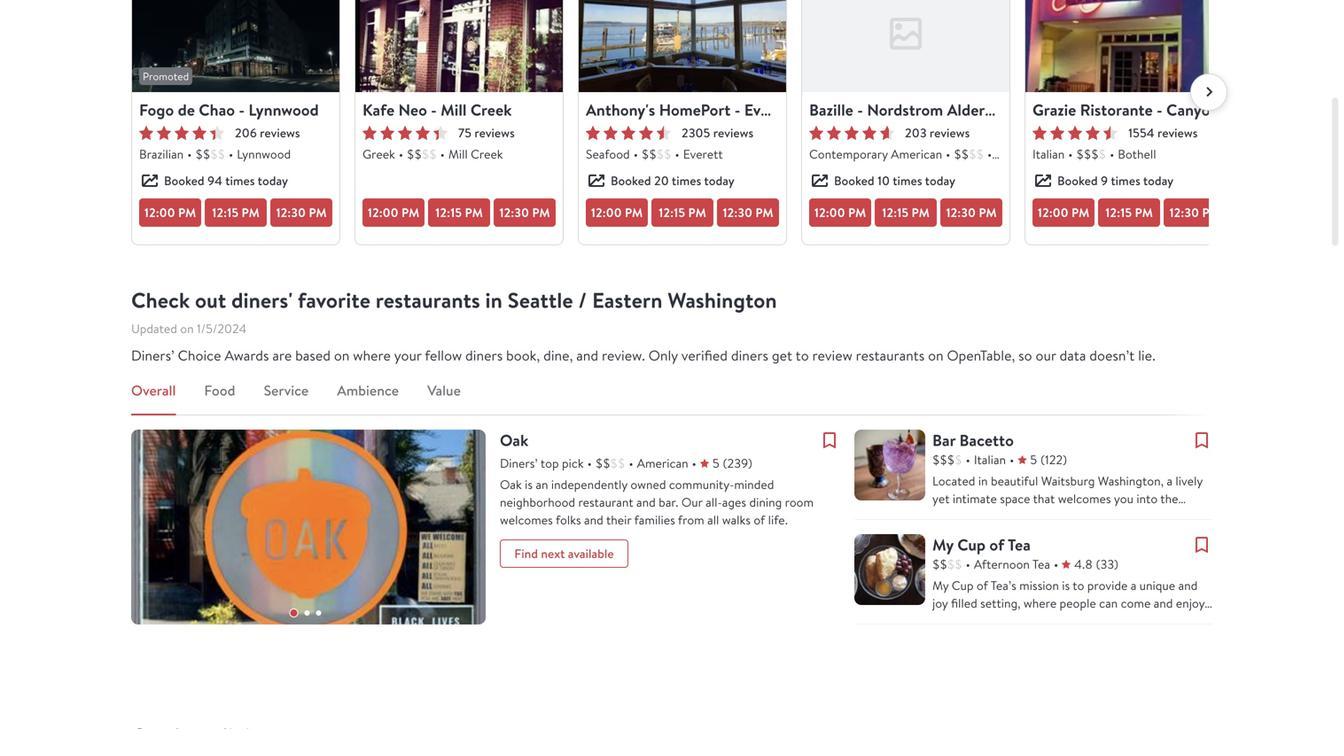 Task type: locate. For each thing, give the bounding box(es) containing it.
only
[[649, 346, 678, 365]]

• left 18
[[966, 556, 971, 573]]

4 $$ $$ from the left
[[954, 146, 984, 162]]

0 vertical spatial bar
[[933, 430, 956, 452]]

3 today from the left
[[925, 172, 956, 189]]

in up intimate
[[979, 473, 988, 489]]

0 horizontal spatial to
[[796, 346, 809, 365]]

0 horizontal spatial where
[[353, 346, 391, 365]]

5 pm from the left
[[465, 204, 483, 221]]

- right neo
[[431, 99, 437, 121]]

creek down '75 reviews'
[[471, 146, 503, 162]]

1 vertical spatial in
[[979, 473, 988, 489]]

1 oak from the top
[[500, 430, 529, 452]]

all
[[708, 512, 719, 528]]

connect
[[1123, 631, 1167, 647]]

on inside the located in beautiful waitsburg washington, a lively yet intimate space that welcomes you into the bosom of wine and wheat country. brought to you by erin & mike easton, bar bacetto is a cozy 18 seat bar (21+) with a small menu of classic cocktails, antipasti, and fresh pasta dishes. the dynamic, ever changing menu can be found on our giant chalkboard. we welcome parties of 4 and smaller.
[[1189, 579, 1203, 596]]

oak is an independently owned community-minded neighborhood restaurant and bar. our all-ages dining room welcomes folks and their families from all walks of life.
[[500, 477, 814, 528]]

to up 18
[[979, 526, 991, 543]]

times for -
[[893, 172, 923, 189]]

1 vertical spatial you
[[994, 526, 1014, 543]]

out
[[195, 286, 226, 315]]

12:15 for grazie
[[1106, 204, 1132, 221]]

12:30 for fogo de chao - lynnwood
[[276, 204, 306, 221]]

where up the ambience
[[353, 346, 391, 365]]

mill up 75
[[441, 99, 467, 121]]

4 12:15 from the left
[[882, 204, 909, 221]]

-
[[239, 99, 245, 121], [431, 99, 437, 121], [735, 99, 741, 121], [858, 99, 863, 121], [1157, 99, 1163, 121]]

today down everett
[[704, 172, 735, 189]]

9
[[1101, 172, 1108, 189]]

4.6 stars image
[[586, 126, 671, 140], [1033, 126, 1118, 140]]

today for canyon
[[1144, 172, 1174, 189]]

lynnwood down 206 reviews at the top left of page
[[237, 146, 291, 162]]

1 horizontal spatial menu
[[1134, 544, 1164, 560]]

1 horizontal spatial $
[[1099, 146, 1107, 162]]

12:00 down brazilian
[[144, 204, 175, 221]]

$ up located
[[955, 452, 963, 468]]

0 horizontal spatial welcomes
[[500, 512, 553, 528]]

2 booked from the left
[[611, 172, 651, 189]]

restaurants
[[376, 286, 480, 315], [856, 346, 925, 365]]

ever
[[1006, 579, 1029, 596]]

12:00 pm link for bazille
[[810, 199, 872, 227]]

4 12:00 from the left
[[815, 204, 846, 221]]

5 12:30 pm link from the left
[[1164, 199, 1226, 227]]

0 vertical spatial is
[[525, 477, 533, 493]]

0 horizontal spatial 5
[[713, 455, 720, 472]]

parties
[[1004, 615, 1040, 631]]

booked for anthony's
[[611, 172, 651, 189]]

1 vertical spatial bacetto
[[1160, 526, 1202, 543]]

• up located
[[966, 452, 971, 468]]

12:30 pm
[[276, 204, 327, 221], [499, 204, 550, 221], [723, 204, 774, 221], [946, 204, 997, 221], [1170, 204, 1221, 221]]

times right 94
[[225, 172, 255, 189]]

0 horizontal spatial is
[[525, 477, 533, 493]]

pm for 12:00 pm "link" corresponding to grazie
[[1072, 204, 1090, 221]]

welcomes inside the located in beautiful waitsburg washington, a lively yet intimate space that welcomes you into the bosom of wine and wheat country. brought to you by erin & mike easton, bar bacetto is a cozy 18 seat bar (21+) with a small menu of classic cocktails, antipasti, and fresh pasta dishes. the dynamic, ever changing menu can be found on our giant chalkboard. we welcome parties of 4 and smaller.
[[1058, 491, 1111, 507]]

0 vertical spatial diners'
[[131, 346, 174, 365]]

filled
[[951, 595, 978, 612]]

0 horizontal spatial bacetto
[[960, 430, 1014, 452]]

booked down contemporary
[[834, 172, 875, 189]]

12:00 down greek
[[368, 204, 399, 221]]

where inside my cup of tea's mission is to provide a unique and joy filled setting, where people can come and enjoy delicious food and excellent service while making memories with loved ones. helping connect generations around a cup of tea!
[[1024, 595, 1057, 612]]

booked left 20
[[611, 172, 651, 189]]

12:30 pm link down everett
[[717, 199, 779, 227]]

4 12:00 pm link from the left
[[810, 199, 872, 227]]

0 vertical spatial cup
[[958, 534, 986, 556]]

cup
[[1048, 649, 1068, 665]]

0 vertical spatial oak
[[500, 430, 529, 452]]

$$ $$ for everett.
[[642, 146, 672, 162]]

11 pm from the left
[[912, 204, 930, 221]]

to right 'get'
[[796, 346, 809, 365]]

5
[[1031, 452, 1038, 468], [713, 455, 720, 472]]

0 vertical spatial with
[[1069, 544, 1092, 560]]

1 horizontal spatial 4.3 stars image
[[363, 126, 448, 140]]

a photo of my cup of tea restaurant image
[[855, 535, 926, 606]]

lynnwood down mall on the top right of page
[[996, 146, 1050, 162]]

oak inside oak is an independently owned community-minded neighborhood restaurant and bar. our all-ages dining room welcomes folks and their families from all walks of life.
[[500, 477, 522, 493]]

3 times from the left
[[893, 172, 923, 189]]

1 horizontal spatial in
[[979, 473, 988, 489]]

4.6 stars image for grazie
[[1033, 126, 1118, 140]]

3 $$ $$ from the left
[[642, 146, 672, 162]]

0 vertical spatial welcomes
[[1058, 491, 1111, 507]]

3 reviews from the left
[[714, 125, 754, 141]]

service
[[1084, 613, 1122, 630]]

5 12:15 from the left
[[1106, 204, 1132, 221]]

8 pm from the left
[[689, 204, 707, 221]]

1 vertical spatial restaurants
[[856, 346, 925, 365]]

1 booked from the left
[[164, 172, 205, 189]]

in inside the located in beautiful waitsburg washington, a lively yet intimate space that welcomes you into the bosom of wine and wheat country. brought to you by erin & mike easton, bar bacetto is a cozy 18 seat bar (21+) with a small menu of classic cocktails, antipasti, and fresh pasta dishes. the dynamic, ever changing menu can be found on our giant chalkboard. we welcome parties of 4 and smaller.
[[979, 473, 988, 489]]

4.3 stars image
[[139, 126, 224, 140], [363, 126, 448, 140]]

0 vertical spatial where
[[353, 346, 391, 365]]

1 horizontal spatial restaurants
[[856, 346, 925, 365]]

0 vertical spatial you
[[1114, 491, 1134, 507]]

1 12:00 pm from the left
[[144, 204, 196, 221]]

reviews up everett
[[714, 125, 754, 141]]

12:15 pm link down booked 94 times today
[[205, 199, 267, 227]]

2 horizontal spatial is
[[1062, 578, 1070, 594]]

12:30 for grazie ristorante - canyon park/bothell
[[1170, 204, 1200, 221]]

generations
[[933, 649, 996, 665]]

12:00 pm down greek
[[368, 204, 420, 221]]

12:30 pm link down the booked 9 times today
[[1164, 199, 1226, 227]]

12:15 down booked 20 times today
[[659, 204, 686, 221]]

1 horizontal spatial bacetto
[[1160, 526, 1202, 543]]

booked 20 times today
[[611, 172, 735, 189]]

book,
[[506, 346, 540, 365]]

1 12:00 from the left
[[144, 204, 175, 221]]

1 vertical spatial diners'
[[500, 455, 538, 472]]

3 12:15 pm link from the left
[[652, 199, 714, 227]]

9 pm from the left
[[756, 204, 774, 221]]

oak left 'an'
[[500, 477, 522, 493]]

2 $$ $$ from the left
[[407, 146, 437, 162]]

12:00 pm link down the booked 9 times today
[[1033, 199, 1095, 227]]

from
[[678, 512, 705, 528]]

$ for $$$ $
[[1099, 146, 1107, 162]]

booked for bazille
[[834, 172, 875, 189]]

provide
[[1088, 578, 1128, 594]]

2 4.3 stars image from the left
[[363, 126, 448, 140]]

booked for fogo
[[164, 172, 205, 189]]

2 vertical spatial to
[[1073, 578, 1085, 594]]

grazie ristorante - canyon park/bothell
[[1033, 99, 1311, 121]]

$$ $$ down 203 reviews in the top right of the page
[[954, 146, 984, 162]]

1 horizontal spatial american
[[891, 146, 943, 162]]

5 (122)
[[1031, 452, 1067, 468]]

3 12:00 from the left
[[591, 204, 622, 221]]

1 times from the left
[[225, 172, 255, 189]]

1 12:15 pm link from the left
[[205, 199, 267, 227]]

12:30 pm for fogo de chao - lynnwood
[[276, 204, 327, 221]]

and
[[577, 346, 599, 365], [637, 494, 656, 511], [1014, 508, 1033, 525], [584, 512, 604, 528], [1074, 562, 1093, 578], [1179, 578, 1198, 594], [1154, 595, 1173, 612], [1010, 613, 1030, 630], [1069, 615, 1088, 631]]

3 booked from the left
[[834, 172, 875, 189]]

1 horizontal spatial where
[[1024, 595, 1057, 612]]

0 horizontal spatial 4.3 stars image
[[139, 126, 224, 140]]

lynnwood for bazille - nordstrom alderwood mall
[[996, 146, 1050, 162]]

12:15 pm down the booked 9 times today
[[1106, 204, 1153, 221]]

10 pm from the left
[[848, 204, 866, 221]]

reviews right 206
[[260, 125, 300, 141]]

0 vertical spatial mill
[[441, 99, 467, 121]]

canyon
[[1167, 99, 1219, 121]]

$$ $$ for -
[[195, 146, 225, 162]]

- for grazie ristorante - canyon park/bothell
[[1157, 99, 1163, 121]]

reviews for everett.
[[714, 125, 754, 141]]

0 horizontal spatial menu
[[1084, 579, 1114, 596]]

0 horizontal spatial bar
[[933, 430, 956, 452]]

1 horizontal spatial diners
[[731, 346, 769, 365]]

oak for oak
[[500, 430, 529, 452]]

making
[[1156, 613, 1195, 630]]

206 reviews
[[235, 125, 300, 141]]

1 horizontal spatial 5
[[1031, 452, 1038, 468]]

diners' top pick •
[[500, 455, 592, 472]]

4.3 stars image down neo
[[363, 126, 448, 140]]

4 12:00 pm from the left
[[815, 204, 866, 221]]

$$
[[195, 146, 210, 162], [210, 146, 225, 162], [407, 146, 422, 162], [422, 146, 437, 162], [642, 146, 657, 162], [657, 146, 672, 162], [954, 146, 969, 162], [969, 146, 984, 162], [596, 455, 611, 472], [611, 455, 625, 472], [933, 556, 948, 573], [948, 556, 963, 573]]

12:15 pm for grazie
[[1106, 204, 1153, 221]]

4 pm from the left
[[402, 204, 420, 221]]

1 horizontal spatial to
[[979, 526, 991, 543]]

1 vertical spatial to
[[979, 526, 991, 543]]

- up 206
[[239, 99, 245, 121]]

with down food
[[989, 631, 1012, 647]]

pm for fogo 12:15 pm link
[[242, 204, 260, 221]]

bar.
[[659, 494, 679, 511]]

2 my from the top
[[933, 578, 949, 594]]

bacetto up beautiful
[[960, 430, 1014, 452]]

is
[[525, 477, 533, 493], [933, 544, 941, 560], [1062, 578, 1070, 594]]

6 pm from the left
[[532, 204, 550, 221]]

12:30 pm for grazie ristorante - canyon park/bothell
[[1170, 204, 1221, 221]]

0 vertical spatial my
[[933, 534, 954, 556]]

my up classic
[[933, 534, 954, 556]]

1 vertical spatial oak
[[500, 477, 522, 493]]

1 vertical spatial my
[[933, 578, 949, 594]]

4.6 stars image down anthony's
[[586, 126, 671, 140]]

3 12:15 pm from the left
[[659, 204, 707, 221]]

4 booked from the left
[[1058, 172, 1098, 189]]

my up joy
[[933, 578, 949, 594]]

0 vertical spatial in
[[485, 286, 503, 315]]

a
[[1167, 473, 1173, 489], [944, 544, 949, 560], [1095, 544, 1101, 560], [1131, 578, 1137, 594], [1039, 649, 1045, 665]]

4
[[1058, 615, 1066, 631]]

booked left 9 at top right
[[1058, 172, 1098, 189]]

1 pm from the left
[[178, 204, 196, 221]]

1 horizontal spatial 4.6 stars image
[[1033, 126, 1118, 140]]

verified
[[682, 346, 728, 365]]

3 12:00 pm from the left
[[591, 204, 643, 221]]

tea left erin
[[1008, 534, 1031, 556]]

0 vertical spatial italian
[[1033, 146, 1065, 162]]

dining
[[750, 494, 782, 511]]

2 oak from the top
[[500, 477, 522, 493]]

1 vertical spatial cup
[[952, 578, 974, 594]]

12:00 down the booked 9 times today
[[1038, 204, 1069, 221]]

12:15 down booked 94 times today
[[212, 204, 239, 221]]

my for my cup of tea's mission is to provide a unique and joy filled setting, where people can come and enjoy delicious food and excellent service while making memories with loved ones. helping connect generations around a cup of tea!
[[933, 578, 949, 594]]

12 pm from the left
[[979, 204, 997, 221]]

2 12:00 pm link from the left
[[363, 199, 425, 227]]

bosom
[[933, 508, 969, 525]]

0 horizontal spatial american
[[637, 455, 689, 472]]

3 pm from the left
[[309, 204, 327, 221]]

a photo of bazille - nordstrom alderwood mall restaurant image
[[885, 12, 927, 55]]

7 pm from the left
[[625, 204, 643, 221]]

diners left book, at the left
[[466, 346, 503, 365]]

tea up mission
[[1033, 556, 1051, 573]]

can
[[1117, 579, 1136, 596], [1100, 595, 1118, 612]]

walks
[[722, 512, 751, 528]]

the
[[933, 579, 952, 596]]

is inside the located in beautiful waitsburg washington, a lively yet intimate space that welcomes you into the bosom of wine and wheat country. brought to you by erin & mike easton, bar bacetto is a cozy 18 seat bar (21+) with a small menu of classic cocktails, antipasti, and fresh pasta dishes. the dynamic, ever changing menu can be found on our giant chalkboard. we welcome parties of 4 and smaller.
[[933, 544, 941, 560]]

12:15
[[212, 204, 239, 221], [435, 204, 462, 221], [659, 204, 686, 221], [882, 204, 909, 221], [1106, 204, 1132, 221]]

1 horizontal spatial our
[[1036, 346, 1057, 365]]

12:15 pm for anthony's
[[659, 204, 707, 221]]

times right "10"
[[893, 172, 923, 189]]

12:30 down booked 94 times today
[[276, 204, 306, 221]]

diners left 'get'
[[731, 346, 769, 365]]

classic
[[933, 562, 967, 578]]

2 vertical spatial is
[[1062, 578, 1070, 594]]

2 diners from the left
[[731, 346, 769, 365]]

4.6 stars image for anthony's
[[586, 126, 671, 140]]

203 reviews
[[905, 125, 970, 141]]

can down provide
[[1100, 595, 1118, 612]]

1 horizontal spatial is
[[933, 544, 941, 560]]

times right 9 at top right
[[1111, 172, 1141, 189]]

(122)
[[1041, 452, 1067, 468]]

1 vertical spatial $
[[955, 452, 963, 468]]

0 vertical spatial restaurants
[[376, 286, 480, 315]]

0 vertical spatial bacetto
[[960, 430, 1014, 452]]

4.3 stars image down the de
[[139, 126, 224, 140]]

0 horizontal spatial 4.6 stars image
[[586, 126, 671, 140]]

4 12:15 pm from the left
[[882, 204, 930, 221]]

2 times from the left
[[672, 172, 702, 189]]

12:30 pm link for anthony's homeport - everett.
[[717, 199, 779, 227]]

12:00 pm down brazilian
[[144, 204, 196, 221]]

12:30 pm link for grazie ristorante - canyon park/bothell
[[1164, 199, 1226, 227]]

booked left 94
[[164, 172, 205, 189]]

homeport
[[659, 99, 731, 121]]

5 12:30 from the left
[[1170, 204, 1200, 221]]

$$ $$ up 94
[[195, 146, 225, 162]]

4 reviews from the left
[[930, 125, 970, 141]]

12:00 pm for bazille
[[815, 204, 866, 221]]

found
[[1155, 579, 1186, 596]]

fellow
[[425, 346, 462, 365]]

2305
[[682, 125, 711, 141]]

3 12:30 pm from the left
[[723, 204, 774, 221]]

1 vertical spatial american
[[637, 455, 689, 472]]

bazille
[[810, 99, 854, 121]]

1 12:30 from the left
[[276, 204, 306, 221]]

1 12:15 from the left
[[212, 204, 239, 221]]

5 12:00 pm from the left
[[1038, 204, 1090, 221]]

bar right the easton,
[[1139, 526, 1157, 543]]

1 12:00 pm link from the left
[[139, 199, 201, 227]]

located in beautiful waitsburg washington, a lively yet intimate space that welcomes you into the bosom of wine and wheat country. brought to you by erin & mike easton, bar bacetto is a cozy 18 seat bar (21+) with a small menu of classic cocktails, antipasti, and fresh pasta dishes. the dynamic, ever changing menu can be found on our giant chalkboard. we welcome parties of 4 and smaller.
[[933, 473, 1203, 631]]

creek
[[471, 99, 512, 121], [471, 146, 503, 162]]

american
[[891, 146, 943, 162], [637, 455, 689, 472]]

italian up beautiful
[[974, 452, 1006, 468]]

12:30 pm link down mill creek
[[494, 199, 556, 227]]

tab list containing overall
[[131, 380, 1209, 416]]

pm for 12:30 pm link corresponding to anthony's homeport - everett.
[[756, 204, 774, 221]]

1 vertical spatial bar
[[1139, 526, 1157, 543]]

0 horizontal spatial $
[[955, 452, 963, 468]]

where
[[353, 346, 391, 365], [1024, 595, 1057, 612]]

on
[[180, 321, 194, 337], [334, 346, 350, 365], [928, 346, 944, 365], [1189, 579, 1203, 596]]

today for alderwood
[[925, 172, 956, 189]]

4 12:15 pm link from the left
[[875, 199, 937, 227]]

4 12:30 pm link from the left
[[941, 199, 1003, 227]]

1 vertical spatial menu
[[1084, 579, 1114, 596]]

3 12:00 pm link from the left
[[586, 199, 648, 227]]

12:30 pm down the booked 9 times today
[[1170, 204, 1221, 221]]

2 today from the left
[[704, 172, 735, 189]]

0 horizontal spatial diners
[[466, 346, 503, 365]]

5 12:30 pm from the left
[[1170, 204, 1221, 221]]

5 12:00 from the left
[[1038, 204, 1069, 221]]

12:15 pm link for grazie
[[1099, 199, 1161, 227]]

tab list
[[131, 380, 1209, 416]]

is inside oak is an independently owned community-minded neighborhood restaurant and bar. our all-ages dining room welcomes folks and their families from all walks of life.
[[525, 477, 533, 493]]

12:30 pm down everett
[[723, 204, 774, 221]]

1 vertical spatial welcomes
[[500, 512, 553, 528]]

booked 10 times today
[[834, 172, 956, 189]]

0 horizontal spatial our
[[933, 597, 951, 614]]

12:30 pm down mill creek
[[499, 204, 550, 221]]

1 reviews from the left
[[260, 125, 300, 141]]

reviews for mill
[[475, 125, 515, 141]]

1 today from the left
[[258, 172, 288, 189]]

joy
[[933, 595, 948, 612]]

0 horizontal spatial italian
[[974, 452, 1006, 468]]

1 vertical spatial our
[[933, 597, 951, 614]]

pm for 2nd 12:00 pm "link"
[[402, 204, 420, 221]]

where down mission
[[1024, 595, 1057, 612]]

my for my cup of tea
[[933, 534, 954, 556]]

and down "unique"
[[1154, 595, 1173, 612]]

0 horizontal spatial with
[[989, 631, 1012, 647]]

reviews up mill creek
[[475, 125, 515, 141]]

12:00 down seafood
[[591, 204, 622, 221]]

13 pm from the left
[[1072, 204, 1090, 221]]

14 pm from the left
[[1135, 204, 1153, 221]]

welcomes inside oak is an independently owned community-minded neighborhood restaurant and bar. our all-ages dining room welcomes folks and their families from all walks of life.
[[500, 512, 553, 528]]

1 vertical spatial where
[[1024, 595, 1057, 612]]

$ for $$$ $ • italian
[[955, 452, 963, 468]]

you down washington,
[[1114, 491, 1134, 507]]

1 12:15 pm from the left
[[212, 204, 260, 221]]

pm for fourth 12:30 pm link from the right
[[532, 204, 550, 221]]

1 horizontal spatial bar
[[1139, 526, 1157, 543]]

1 my from the top
[[933, 534, 954, 556]]

on right found on the right of page
[[1189, 579, 1203, 596]]

cup inside my cup of tea's mission is to provide a unique and joy filled setting, where people can come and enjoy delicious food and excellent service while making memories with loved ones. helping connect generations around a cup of tea!
[[952, 578, 974, 594]]

1 horizontal spatial welcomes
[[1058, 491, 1111, 507]]

1 diners from the left
[[466, 346, 503, 365]]

12:00 for grazie
[[1038, 204, 1069, 221]]

0 horizontal spatial $$$
[[933, 452, 955, 468]]

0 horizontal spatial you
[[994, 526, 1014, 543]]

$$ $$ for mill
[[407, 146, 437, 162]]

0 vertical spatial menu
[[1134, 544, 1164, 560]]

diners'
[[131, 346, 174, 365], [500, 455, 538, 472]]

12:15 pm for fogo
[[212, 204, 260, 221]]

restaurant
[[578, 494, 634, 511]]

beautiful
[[991, 473, 1039, 489]]

can inside the located in beautiful waitsburg washington, a lively yet intimate space that welcomes you into the bosom of wine and wheat country. brought to you by erin & mike easton, bar bacetto is a cozy 18 seat bar (21+) with a small menu of classic cocktails, antipasti, and fresh pasta dishes. the dynamic, ever changing menu can be found on our giant chalkboard. we welcome parties of 4 and smaller.
[[1117, 579, 1136, 596]]

3 12:30 from the left
[[723, 204, 753, 221]]

$ up 9 at top right
[[1099, 146, 1107, 162]]

12:15 down booked 10 times today
[[882, 204, 909, 221]]

3 12:30 pm link from the left
[[717, 199, 779, 227]]

of inside oak is an independently owned community-minded neighborhood restaurant and bar. our all-ages dining room welcomes folks and their families from all walks of life.
[[754, 512, 765, 528]]

1 12:30 pm link from the left
[[270, 199, 332, 227]]

2 pm from the left
[[242, 204, 260, 221]]

is up 'people'
[[1062, 578, 1070, 594]]

a up the
[[1167, 473, 1173, 489]]

can left be
[[1117, 579, 1136, 596]]

1 horizontal spatial $$$
[[1077, 146, 1099, 162]]

3 12:15 from the left
[[659, 204, 686, 221]]

0 vertical spatial american
[[891, 146, 943, 162]]

mall
[[1027, 99, 1057, 121]]

times right 20
[[672, 172, 702, 189]]

pm
[[178, 204, 196, 221], [242, 204, 260, 221], [309, 204, 327, 221], [402, 204, 420, 221], [465, 204, 483, 221], [532, 204, 550, 221], [625, 204, 643, 221], [689, 204, 707, 221], [756, 204, 774, 221], [848, 204, 866, 221], [912, 204, 930, 221], [979, 204, 997, 221], [1072, 204, 1090, 221], [1135, 204, 1153, 221], [1203, 204, 1221, 221]]

1 vertical spatial $$$
[[933, 452, 955, 468]]

is inside my cup of tea's mission is to provide a unique and joy filled setting, where people can come and enjoy delicious food and excellent service while making memories with loved ones. helping connect generations around a cup of tea!
[[1062, 578, 1070, 594]]

today down 203 reviews in the top right of the page
[[925, 172, 956, 189]]

1554 reviews
[[1129, 125, 1198, 141]]

15 pm from the left
[[1203, 204, 1221, 221]]

12:15 pm link down booked 10 times today
[[875, 199, 937, 227]]

kafe
[[363, 99, 395, 121]]

mill down 75
[[449, 146, 468, 162]]

greek
[[363, 146, 395, 162]]

1 12:30 pm from the left
[[276, 204, 327, 221]]

5 reviews from the left
[[1158, 125, 1198, 141]]

check
[[131, 286, 190, 315]]

0 horizontal spatial diners'
[[131, 346, 174, 365]]

pm for 12:15 pm link associated with anthony's
[[689, 204, 707, 221]]

we
[[933, 615, 950, 631]]

a photo of anthony's homeport - everett. restaurant image
[[579, 0, 786, 92]]

my inside my cup of tea's mission is to provide a unique and joy filled setting, where people can come and enjoy delicious food and excellent service while making memories with loved ones. helping connect generations around a cup of tea!
[[933, 578, 949, 594]]

seafood
[[586, 146, 630, 162]]

12:15 pm for bazille
[[882, 204, 930, 221]]

to up 'people'
[[1073, 578, 1085, 594]]

to inside my cup of tea's mission is to provide a unique and joy filled setting, where people can come and enjoy delicious food and excellent service while making memories with loved ones. helping connect generations around a cup of tea!
[[1073, 578, 1085, 594]]

3 - from the left
[[735, 99, 741, 121]]

2 - from the left
[[431, 99, 437, 121]]

4 times from the left
[[1111, 172, 1141, 189]]

people
[[1060, 595, 1097, 612]]

1 vertical spatial with
[[989, 631, 1012, 647]]

lynnwood
[[249, 99, 319, 121], [237, 146, 291, 162], [996, 146, 1050, 162]]

and up the loved at right
[[1010, 613, 1030, 630]]

a left "cozy"
[[944, 544, 949, 560]]

2 horizontal spatial to
[[1073, 578, 1085, 594]]

in left seattle
[[485, 286, 503, 315]]

12:15 pm link down booked 20 times today
[[652, 199, 714, 227]]

washington
[[668, 286, 777, 315]]

times
[[225, 172, 255, 189], [672, 172, 702, 189], [893, 172, 923, 189], [1111, 172, 1141, 189]]

12:30 down mill creek
[[499, 204, 529, 221]]

2305 reviews
[[682, 125, 754, 141]]

0 vertical spatial $$$
[[1077, 146, 1099, 162]]

- up the 2305 reviews on the top of the page
[[735, 99, 741, 121]]

alderwood
[[947, 99, 1023, 121]]

4 12:30 pm from the left
[[946, 204, 997, 221]]

4 today from the left
[[1144, 172, 1174, 189]]

2 12:00 from the left
[[368, 204, 399, 221]]

1 horizontal spatial with
[[1069, 544, 1092, 560]]

bar up located
[[933, 430, 956, 452]]

an
[[536, 477, 548, 493]]

is up classic
[[933, 544, 941, 560]]

pm for fogo 12:00 pm "link"
[[178, 204, 196, 221]]

0 horizontal spatial restaurants
[[376, 286, 480, 315]]

5 - from the left
[[1157, 99, 1163, 121]]

1 4.3 stars image from the left
[[139, 126, 224, 140]]

1 horizontal spatial diners'
[[500, 455, 538, 472]]

12:15 for fogo
[[212, 204, 239, 221]]

5 (239)
[[713, 455, 753, 472]]

12:30
[[276, 204, 306, 221], [499, 204, 529, 221], [723, 204, 753, 221], [946, 204, 976, 221], [1170, 204, 1200, 221]]

5 12:15 pm from the left
[[1106, 204, 1153, 221]]

- up 4.7 stars image
[[858, 99, 863, 121]]

a photo of kafe neo - mill creek restaurant image
[[356, 0, 563, 92]]

0 vertical spatial $
[[1099, 146, 1107, 162]]

$$ $$ up 20
[[642, 146, 672, 162]]

12:30 pm link for bazille - nordstrom alderwood mall
[[941, 199, 1003, 227]]

1 $$ $$ from the left
[[195, 146, 225, 162]]

5 12:15 pm link from the left
[[1099, 199, 1161, 227]]

12:30 down booked 10 times today
[[946, 204, 976, 221]]

12:30 pm link down booked 10 times today
[[941, 199, 1003, 227]]

bacetto
[[960, 430, 1014, 452], [1160, 526, 1202, 543]]

pm for 12:00 pm "link" associated with anthony's
[[625, 204, 643, 221]]

welcomes down neighborhood
[[500, 512, 553, 528]]

12:15 pm down booked 94 times today
[[212, 204, 260, 221]]

1 horizontal spatial you
[[1114, 491, 1134, 507]]

ristorante
[[1081, 99, 1153, 121]]

2 reviews from the left
[[475, 125, 515, 141]]

while
[[1125, 613, 1153, 630]]

5 12:00 pm link from the left
[[1033, 199, 1095, 227]]

1 4.6 stars image from the left
[[586, 126, 671, 140]]

creek up '75 reviews'
[[471, 99, 512, 121]]

2 4.6 stars image from the left
[[1033, 126, 1118, 140]]

12:00 pm
[[144, 204, 196, 221], [368, 204, 420, 221], [591, 204, 643, 221], [815, 204, 866, 221], [1038, 204, 1090, 221]]

1 vertical spatial is
[[933, 544, 941, 560]]

all-
[[706, 494, 722, 511]]

4 12:30 from the left
[[946, 204, 976, 221]]



Task type: vqa. For each thing, say whether or not it's contained in the screenshot.
with inside Located in beautiful Waitsburg Washington, a lively yet intimate space that welcomes you into the bosom of wine and wheat country. Brought to you by Erin & Mike Easton, Bar Bacetto is a cozy 18 seat bar (21+) with a small menu of classic cocktails, antipasti, and fresh pasta dishes. The dynamic, ever changing menu can be found on our giant chalkboard. We welcome parties of 4 and smaller.
yes



Task type: describe. For each thing, give the bounding box(es) containing it.
top
[[541, 455, 559, 472]]

12:30 pm for bazille - nordstrom alderwood mall
[[946, 204, 997, 221]]

owned
[[631, 477, 666, 493]]

their
[[606, 512, 632, 528]]

1 - from the left
[[239, 99, 245, 121]]

erin
[[1032, 526, 1053, 543]]

12:00 pm for fogo
[[144, 204, 196, 221]]

12:15 pm link for anthony's
[[652, 199, 714, 227]]

times for ristorante
[[1111, 172, 1141, 189]]

today for everett.
[[704, 172, 735, 189]]

203
[[905, 125, 927, 141]]

to inside the located in beautiful waitsburg washington, a lively yet intimate space that welcomes you into the bosom of wine and wheat country. brought to you by erin & mike easton, bar bacetto is a cozy 18 seat bar (21+) with a small menu of classic cocktails, antipasti, and fresh pasta dishes. the dynamic, ever changing menu can be found on our giant chalkboard. we welcome parties of 4 and smaller.
[[979, 526, 991, 543]]

12:00 for bazille
[[815, 204, 846, 221]]

$$$ for $$$ $ • italian
[[933, 452, 955, 468]]

12:00 pm link for anthony's
[[586, 199, 648, 227]]

fresh
[[1096, 562, 1123, 578]]

1 vertical spatial italian
[[974, 452, 1006, 468]]

park/bothell
[[1223, 99, 1311, 121]]

the
[[1161, 491, 1179, 507]]

$$ $$ for alderwood
[[954, 146, 984, 162]]

pm for 4th 12:15 pm link from the right
[[465, 204, 483, 221]]

12:30 for bazille - nordstrom alderwood mall
[[946, 204, 976, 221]]

cup for tea
[[958, 534, 986, 556]]

0 vertical spatial our
[[1036, 346, 1057, 365]]

• up owned
[[629, 455, 634, 472]]

• up beautiful
[[1010, 452, 1015, 468]]

our
[[682, 494, 703, 511]]

4.3 stars image for de
[[139, 126, 224, 140]]

come
[[1121, 595, 1151, 612]]

cup for tea's
[[952, 578, 974, 594]]

pm for bazille's 12:00 pm "link"
[[848, 204, 866, 221]]

and up by
[[1014, 508, 1033, 525]]

community-
[[669, 477, 734, 493]]

setting,
[[981, 595, 1021, 612]]

doesn't
[[1090, 346, 1135, 365]]

based
[[295, 346, 331, 365]]

brazilian
[[139, 146, 184, 162]]

12:15 for anthony's
[[659, 204, 686, 221]]

bazille - nordstrom alderwood mall
[[810, 99, 1057, 121]]

next
[[541, 546, 565, 563]]

• up community-
[[692, 455, 697, 472]]

$$$ $ • italian
[[933, 452, 1006, 468]]

chalkboard.
[[984, 597, 1045, 614]]

giant
[[954, 597, 981, 614]]

a photo of grazie ristorante - canyon park/bothell restaurant image
[[1026, 0, 1233, 92]]

12:00 for anthony's
[[591, 204, 622, 221]]

can inside my cup of tea's mission is to provide a unique and joy filled setting, where people can come and enjoy delicious food and excellent service while making memories with loved ones. helping connect generations around a cup of tea!
[[1100, 595, 1118, 612]]

- for kafe neo - mill creek
[[431, 99, 437, 121]]

pm for 12:30 pm link related to fogo de chao - lynnwood
[[309, 204, 327, 221]]

pm for bazille - nordstrom alderwood mall 12:30 pm link
[[979, 204, 997, 221]]

loved
[[1015, 631, 1044, 647]]

a right 4.8
[[1095, 544, 1101, 560]]

4.3 stars image for neo
[[363, 126, 448, 140]]

75 reviews
[[458, 125, 515, 141]]

bacetto inside the located in beautiful waitsburg washington, a lively yet intimate space that welcomes you into the bosom of wine and wheat country. brought to you by erin & mike easton, bar bacetto is a cozy 18 seat bar (21+) with a small menu of classic cocktails, antipasti, and fresh pasta dishes. the dynamic, ever changing menu can be found on our giant chalkboard. we welcome parties of 4 and smaller.
[[1160, 526, 1202, 543]]

enjoy
[[1176, 595, 1205, 612]]

a left cup
[[1039, 649, 1045, 665]]

afternoon
[[974, 556, 1030, 573]]

so
[[1019, 346, 1033, 365]]

1 vertical spatial mill
[[449, 146, 468, 162]]

2 12:15 pm from the left
[[435, 204, 483, 221]]

booked for grazie
[[1058, 172, 1098, 189]]

and up enjoy
[[1179, 578, 1198, 594]]

today for -
[[258, 172, 288, 189]]

on left the "opentable,"
[[928, 346, 944, 365]]

be
[[1139, 579, 1152, 596]]

ages
[[722, 494, 747, 511]]

12:15 pm link for bazille
[[875, 199, 937, 227]]

with inside the located in beautiful waitsburg washington, a lively yet intimate space that welcomes you into the bosom of wine and wheat country. brought to you by erin & mike easton, bar bacetto is a cozy 18 seat bar (21+) with a small menu of classic cocktails, antipasti, and fresh pasta dishes. the dynamic, ever changing menu can be found on our giant chalkboard. we welcome parties of 4 and smaller.
[[1069, 544, 1092, 560]]

on up choice
[[180, 321, 194, 337]]

2 12:30 pm link from the left
[[494, 199, 556, 227]]

data
[[1060, 346, 1087, 365]]

$$ $$ • afternoon tea
[[933, 556, 1051, 573]]

available
[[568, 546, 614, 563]]

mike
[[1068, 526, 1093, 543]]

5 for 5 (239)
[[713, 455, 720, 472]]

find next available
[[515, 546, 614, 563]]

food
[[982, 613, 1007, 630]]

12:30 pm link for fogo de chao - lynnwood
[[270, 199, 332, 227]]

and right dine,
[[577, 346, 599, 365]]

folks
[[556, 512, 581, 528]]

2 12:15 from the left
[[435, 204, 462, 221]]

times for homeport
[[672, 172, 702, 189]]

on right based
[[334, 346, 350, 365]]

intimate
[[953, 491, 997, 507]]

1 vertical spatial creek
[[471, 146, 503, 162]]

12:00 for fogo
[[144, 204, 175, 221]]

0 vertical spatial to
[[796, 346, 809, 365]]

12:30 for anthony's homeport - everett.
[[723, 204, 753, 221]]

4.7 stars image
[[810, 126, 895, 140]]

lynnwood up 206 reviews at the top left of page
[[249, 99, 319, 121]]

(239)
[[723, 455, 753, 472]]

4 - from the left
[[858, 99, 863, 121]]

mill creek
[[449, 146, 503, 162]]

12:00 pm link for grazie
[[1033, 199, 1095, 227]]

anthony's
[[586, 99, 656, 121]]

favorite
[[298, 286, 371, 315]]

lie.
[[1139, 346, 1156, 365]]

2 12:30 from the left
[[499, 204, 529, 221]]

and down owned
[[637, 494, 656, 511]]

washington,
[[1098, 473, 1164, 489]]

12:00 pm for grazie
[[1038, 204, 1090, 221]]

our inside the located in beautiful waitsburg washington, a lively yet intimate space that welcomes you into the bosom of wine and wheat country. brought to you by erin & mike easton, bar bacetto is a cozy 18 seat bar (21+) with a small menu of classic cocktails, antipasti, and fresh pasta dishes. the dynamic, ever changing menu can be found on our giant chalkboard. we welcome parties of 4 and smaller.
[[933, 597, 951, 614]]

contemporary american
[[810, 146, 943, 162]]

0 horizontal spatial tea
[[1008, 534, 1031, 556]]

0 vertical spatial creek
[[471, 99, 512, 121]]

and down restaurant at the left of page
[[584, 512, 604, 528]]

value
[[427, 381, 461, 400]]

mission
[[1020, 578, 1059, 594]]

5 for 5 (122)
[[1031, 452, 1038, 468]]

find
[[515, 546, 538, 563]]

/
[[578, 286, 587, 315]]

18
[[979, 544, 991, 560]]

dine,
[[544, 346, 573, 365]]

pm for 12:15 pm link corresponding to grazie
[[1135, 204, 1153, 221]]

a photo of fogo de chao - lynnwood restaurant image
[[132, 0, 340, 92]]

with inside my cup of tea's mission is to provide a unique and joy filled setting, where people can come and enjoy delicious food and excellent service while making memories with loved ones. helping connect generations around a cup of tea!
[[989, 631, 1012, 647]]

tea!
[[1085, 649, 1105, 665]]

12:30 pm for anthony's homeport - everett.
[[723, 204, 774, 221]]

reviews for alderwood
[[930, 125, 970, 141]]

unique
[[1140, 578, 1176, 594]]

&
[[1056, 526, 1065, 543]]

check out diners' favorite restaurants in seattle / eastern washington
[[131, 286, 777, 315]]

pm for 12:30 pm link for grazie ristorante - canyon park/bothell
[[1203, 204, 1221, 221]]

1 horizontal spatial tea
[[1033, 556, 1051, 573]]

2 12:30 pm from the left
[[499, 204, 550, 221]]

seat
[[994, 544, 1016, 560]]

$$$ for $$$ $
[[1077, 146, 1099, 162]]

reviews for -
[[260, 125, 300, 141]]

1/5/2024
[[197, 321, 247, 337]]

my cup of tea's mission is to provide a unique and joy filled setting, where people can come and enjoy delicious food and excellent service while making memories with loved ones. helping connect generations around a cup of tea!
[[933, 578, 1205, 665]]

pm for 12:15 pm link corresponding to bazille
[[912, 204, 930, 221]]

welcome
[[953, 615, 1001, 631]]

a left be
[[1131, 578, 1137, 594]]

antipasti,
[[1023, 562, 1071, 578]]

diners' for diners' choice awards are based on where your fellow diners book, dine, and review. only verified diners get to review restaurants on opentable, so our data doesn't lie.
[[131, 346, 174, 365]]

12:15 pm link for fogo
[[205, 199, 267, 227]]

get
[[772, 346, 793, 365]]

cozy
[[952, 544, 977, 560]]

fogo de chao - lynnwood
[[139, 99, 319, 121]]

• right pick
[[588, 455, 592, 472]]

$$$ $
[[1077, 146, 1107, 162]]

fogo
[[139, 99, 174, 121]]

life.
[[768, 512, 788, 528]]

206
[[235, 125, 257, 141]]

and right the 4
[[1069, 615, 1088, 631]]

booked 9 times today
[[1058, 172, 1174, 189]]

bar inside the located in beautiful waitsburg washington, a lively yet intimate space that welcomes you into the bosom of wine and wheat country. brought to you by erin & mike easton, bar bacetto is a cozy 18 seat bar (21+) with a small menu of classic cocktails, antipasti, and fresh pasta dishes. the dynamic, ever changing menu can be found on our giant chalkboard. we welcome parties of 4 and smaller.
[[1139, 526, 1157, 543]]

oak for oak is an independently owned community-minded neighborhood restaurant and bar. our all-ages dining room welcomes folks and their families from all walks of life.
[[500, 477, 522, 493]]

families
[[634, 512, 675, 528]]

everett.
[[745, 99, 800, 121]]

smaller.
[[1091, 615, 1132, 631]]

changing
[[1032, 579, 1081, 596]]

everett
[[683, 146, 723, 162]]

12:00 pm for anthony's
[[591, 204, 643, 221]]

4.8 (33)
[[1075, 556, 1119, 573]]

a photo of bar bacetto restaurant image
[[855, 430, 926, 501]]

grazie
[[1033, 99, 1077, 121]]

diners' choice awards are based on where your fellow diners book, dine, and review. only verified diners get to review restaurants on opentable, so our data doesn't lie.
[[131, 346, 1156, 365]]

into
[[1137, 491, 1158, 507]]

bar bacetto
[[933, 430, 1014, 452]]

awards
[[225, 346, 269, 365]]

diners' for diners' top pick •
[[500, 455, 538, 472]]

94
[[207, 172, 223, 189]]

wheat
[[1036, 508, 1069, 525]]

12:00 pm link for fogo
[[139, 199, 201, 227]]

1 horizontal spatial italian
[[1033, 146, 1065, 162]]

lynnwood for fogo de chao - lynnwood
[[237, 146, 291, 162]]

dynamic,
[[955, 579, 1003, 596]]

times for de
[[225, 172, 255, 189]]

(33)
[[1097, 556, 1119, 573]]

reviews for canyon
[[1158, 125, 1198, 141]]

- for anthony's homeport - everett.
[[735, 99, 741, 121]]

2 12:15 pm link from the left
[[428, 199, 490, 227]]

0 horizontal spatial in
[[485, 286, 503, 315]]

2 12:00 pm from the left
[[368, 204, 420, 221]]

• up changing
[[1054, 556, 1059, 573]]

ones.
[[1047, 631, 1075, 647]]

your
[[394, 346, 422, 365]]

updated
[[131, 321, 177, 337]]

12:15 for bazille
[[882, 204, 909, 221]]

1554
[[1129, 125, 1155, 141]]

updated on 1/5/2024
[[131, 321, 247, 337]]

easton,
[[1096, 526, 1136, 543]]

service
[[264, 381, 309, 400]]

and left (33)
[[1074, 562, 1093, 578]]



